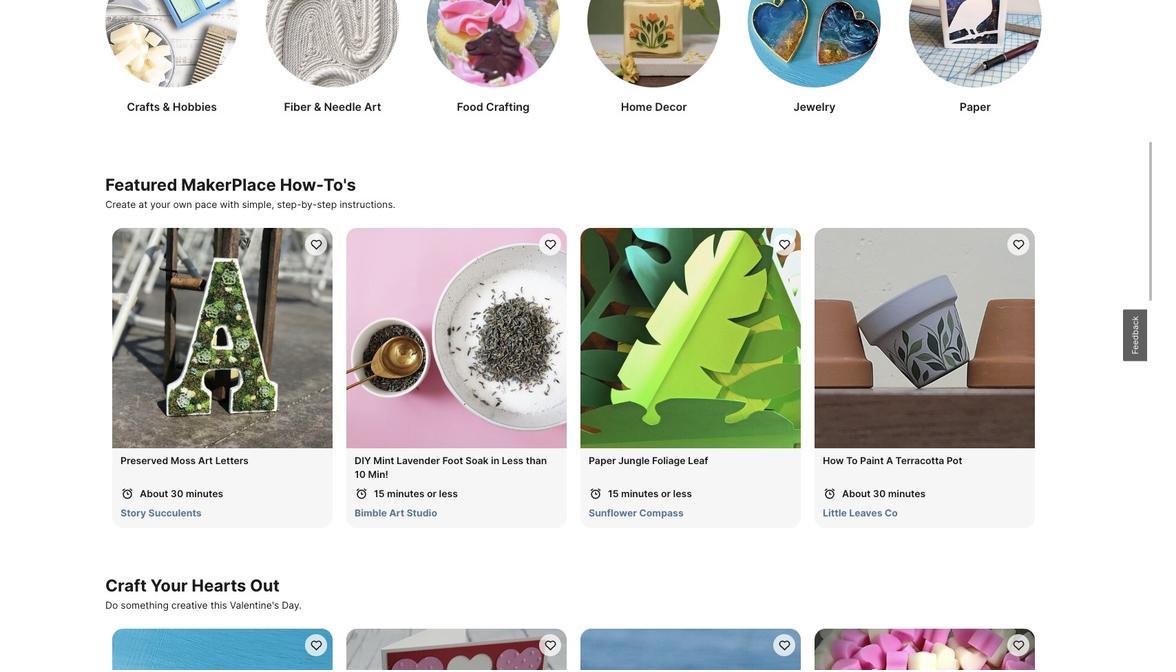 Task type: describe. For each thing, give the bounding box(es) containing it.
food
[[457, 100, 483, 114]]

needle
[[324, 100, 362, 114]]

fiber & needle art
[[284, 100, 381, 114]]

succulents
[[148, 507, 202, 519]]

diy
[[355, 454, 371, 466]]

about for leaves
[[842, 488, 871, 499]]

crafts
[[127, 100, 160, 114]]

alarm image for sunflower compass
[[589, 487, 603, 501]]

favorite image for preserved moss art letters
[[310, 238, 323, 251]]

something
[[121, 599, 169, 611]]

bimble
[[355, 507, 387, 519]]

to
[[846, 454, 858, 466]]

simple,
[[242, 198, 274, 210]]

3 minutes from the left
[[621, 488, 659, 499]]

than
[[526, 454, 547, 466]]

a
[[886, 454, 893, 466]]

craft
[[105, 576, 147, 596]]

how-
[[280, 175, 323, 195]]

terracotta
[[896, 454, 944, 466]]

about 30 minutes for leaves
[[842, 488, 926, 499]]

preserved moss art letters image
[[112, 228, 333, 448]]

how to make a happy valentine's day card (ver 7) image
[[346, 629, 567, 670]]

own
[[173, 198, 192, 210]]

less for bimble art studio
[[439, 488, 458, 499]]

little
[[823, 507, 847, 519]]

bimble art studio
[[355, 507, 437, 519]]

2 minutes from the left
[[387, 488, 425, 499]]

15 for sunflower
[[608, 488, 619, 499]]

favorite image for how to paint a terracotta pot
[[1012, 238, 1025, 251]]

home decor link
[[587, 0, 721, 115]]

lazy load image image for food
[[427, 0, 560, 87]]

how to crochet a heart image
[[580, 629, 801, 670]]

min!
[[368, 468, 388, 480]]

with
[[220, 198, 239, 210]]

lazy load image image for home
[[587, 0, 720, 87]]

compass
[[639, 507, 684, 519]]

mint
[[373, 454, 394, 466]]

paper jungle foliage leaf image
[[580, 228, 801, 448]]

30 for leaves
[[873, 488, 886, 499]]

decor
[[655, 100, 687, 114]]

your
[[150, 576, 188, 596]]

2 vertical spatial art
[[389, 507, 404, 519]]

lavender
[[397, 454, 440, 466]]

15 minutes or less for art
[[374, 488, 458, 499]]

step-
[[277, 198, 301, 210]]

day.
[[282, 599, 302, 611]]

0 horizontal spatial art
[[198, 454, 213, 466]]

how to paint a terracotta pot image
[[815, 228, 1035, 448]]

home
[[621, 100, 652, 114]]

or for sunflower compass
[[661, 488, 671, 499]]

1 minutes from the left
[[186, 488, 223, 499]]

instructions.
[[340, 198, 396, 210]]

about for succulents
[[140, 488, 168, 499]]

makerplace
[[181, 175, 276, 195]]

& for needle
[[314, 100, 321, 114]]

preserved moss art letters
[[121, 454, 249, 466]]

30 for succulents
[[171, 488, 183, 499]]

paint
[[860, 454, 884, 466]]

paper link
[[909, 0, 1042, 115]]

hearts
[[192, 576, 246, 596]]

crafts & hobbies link
[[105, 0, 238, 115]]

featured makerplace how-to's create at your own pace with simple, step-by-step instructions.
[[105, 175, 396, 210]]

story succulents
[[121, 507, 202, 519]]

fiber & needle art link
[[266, 0, 399, 115]]

10
[[355, 468, 366, 480]]

out
[[250, 576, 280, 596]]

how to paint a terracotta pot
[[823, 454, 962, 466]]

story
[[121, 507, 146, 519]]

favorite image for how to make a happy valentine's day card (ver 7) "image"
[[544, 639, 557, 652]]



Task type: vqa. For each thing, say whether or not it's contained in the screenshot.


Task type: locate. For each thing, give the bounding box(es) containing it.
1 vertical spatial art
[[198, 454, 213, 466]]

creative
[[171, 599, 208, 611]]

0 horizontal spatial about 30 minutes
[[140, 488, 223, 499]]

1 horizontal spatial favorite image
[[544, 639, 557, 652]]

pace
[[195, 198, 217, 210]]

15 minutes or less for compass
[[608, 488, 692, 499]]

soak
[[465, 454, 489, 466]]

1 horizontal spatial paper
[[960, 100, 991, 114]]

4 lazy load image image from the left
[[587, 0, 720, 87]]

0 horizontal spatial about
[[140, 488, 168, 499]]

alarm image for bimble art studio
[[355, 487, 368, 501]]

diy mint lavender foot soak in less than 10 min!
[[355, 454, 547, 480]]

lazy load image image for fiber
[[266, 0, 399, 87]]

craft your hearts out do something creative this valentine's day.
[[105, 576, 302, 611]]

less
[[502, 454, 524, 466]]

about 30 minutes
[[140, 488, 223, 499], [842, 488, 926, 499]]

foliage
[[652, 454, 686, 466]]

alarm image up story
[[121, 487, 134, 501]]

1 less from the left
[[439, 488, 458, 499]]

alarm image down 10
[[355, 487, 368, 501]]

15 down the min!
[[374, 488, 385, 499]]

2 alarm image from the left
[[589, 487, 603, 501]]

favorite image
[[310, 238, 323, 251], [544, 238, 557, 251], [778, 238, 791, 251], [1012, 238, 1025, 251], [778, 639, 791, 652], [1012, 639, 1025, 652]]

or for bimble art studio
[[427, 488, 437, 499]]

& inside 'link'
[[314, 100, 321, 114]]

less up compass
[[673, 488, 692, 499]]

step
[[317, 198, 337, 210]]

paper for paper
[[960, 100, 991, 114]]

food crafting link
[[427, 0, 560, 115]]

15 minutes or less up studio at bottom left
[[374, 488, 458, 499]]

lazy load image image inside jewelry link
[[748, 0, 881, 87]]

minutes up bimble art studio
[[387, 488, 425, 499]]

1 & from the left
[[163, 100, 170, 114]]

1 horizontal spatial 15 minutes or less
[[608, 488, 692, 499]]

art inside 'link'
[[364, 100, 381, 114]]

fiber
[[284, 100, 311, 114]]

alarm image
[[355, 487, 368, 501], [589, 487, 603, 501]]

featured
[[105, 175, 177, 195]]

about up story succulents
[[140, 488, 168, 499]]

2 30 from the left
[[873, 488, 886, 499]]

about 30 minutes up co
[[842, 488, 926, 499]]

0 horizontal spatial 30
[[171, 488, 183, 499]]

0 horizontal spatial favorite image
[[310, 639, 323, 652]]

or up compass
[[661, 488, 671, 499]]

diy mint lavender foot soak in less than 10 min! image
[[346, 228, 567, 448]]

about 30 minutes up succulents
[[140, 488, 223, 499]]

art left studio at bottom left
[[389, 507, 404, 519]]

2 lazy load image image from the left
[[266, 0, 399, 87]]

create
[[105, 198, 136, 210]]

sunflower compass
[[589, 507, 684, 519]]

in
[[491, 454, 499, 466]]

0 horizontal spatial alarm image
[[121, 487, 134, 501]]

5 lazy load image image from the left
[[748, 0, 881, 87]]

favorite image
[[310, 639, 323, 652], [544, 639, 557, 652]]

lazy load image image
[[105, 0, 238, 87], [266, 0, 399, 87], [427, 0, 560, 87], [587, 0, 720, 87], [748, 0, 881, 87], [909, 0, 1042, 87]]

&
[[163, 100, 170, 114], [314, 100, 321, 114]]

less for sunflower compass
[[673, 488, 692, 499]]

2 alarm image from the left
[[823, 487, 837, 501]]

alarm image up sunflower
[[589, 487, 603, 501]]

moss
[[171, 454, 196, 466]]

1 horizontal spatial about 30 minutes
[[842, 488, 926, 499]]

0 horizontal spatial 15 minutes or less
[[374, 488, 458, 499]]

& for hobbies
[[163, 100, 170, 114]]

1 alarm image from the left
[[355, 487, 368, 501]]

1 or from the left
[[427, 488, 437, 499]]

little leaves co
[[823, 507, 898, 519]]

3 lazy load image image from the left
[[427, 0, 560, 87]]

2 less from the left
[[673, 488, 692, 499]]

1 horizontal spatial 15
[[608, 488, 619, 499]]

this
[[211, 599, 227, 611]]

1 about from the left
[[140, 488, 168, 499]]

foot
[[442, 454, 463, 466]]

15
[[374, 488, 385, 499], [608, 488, 619, 499]]

alarm image for story succulents
[[121, 487, 134, 501]]

6 lazy load image image from the left
[[909, 0, 1042, 87]]

1 lazy load image image from the left
[[105, 0, 238, 87]]

jungle
[[618, 454, 650, 466]]

crafts & hobbies
[[127, 100, 217, 114]]

1 horizontal spatial art
[[364, 100, 381, 114]]

minutes up co
[[888, 488, 926, 499]]

0 vertical spatial art
[[364, 100, 381, 114]]

0 horizontal spatial 15
[[374, 488, 385, 499]]

letters
[[215, 454, 249, 466]]

2 about 30 minutes from the left
[[842, 488, 926, 499]]

1 30 from the left
[[171, 488, 183, 499]]

1 15 from the left
[[374, 488, 385, 499]]

meltingpoint mastery image
[[815, 629, 1035, 670]]

15 for bimble
[[374, 488, 385, 499]]

leaf
[[688, 454, 708, 466]]

favorite image for paper jungle foliage leaf
[[778, 238, 791, 251]]

15 minutes or less
[[374, 488, 458, 499], [608, 488, 692, 499]]

1 horizontal spatial alarm image
[[823, 487, 837, 501]]

crafting
[[486, 100, 530, 114]]

sunflower
[[589, 507, 637, 519]]

preserved
[[121, 454, 168, 466]]

lazy load image image inside the paper link
[[909, 0, 1042, 87]]

alarm image up little at the right
[[823, 487, 837, 501]]

2 about from the left
[[842, 488, 871, 499]]

30 up succulents
[[171, 488, 183, 499]]

your
[[150, 198, 170, 210]]

art right moss
[[198, 454, 213, 466]]

co
[[885, 507, 898, 519]]

home decor
[[621, 100, 687, 114]]

4 minutes from the left
[[888, 488, 926, 499]]

or up studio at bottom left
[[427, 488, 437, 499]]

alarm image
[[121, 487, 134, 501], [823, 487, 837, 501]]

studio
[[407, 507, 437, 519]]

2 favorite image from the left
[[544, 639, 557, 652]]

paper for paper jungle foliage leaf
[[589, 454, 616, 466]]

lazy load image image inside home decor link
[[587, 0, 720, 87]]

1 horizontal spatial about
[[842, 488, 871, 499]]

2 & from the left
[[314, 100, 321, 114]]

0 horizontal spatial alarm image
[[355, 487, 368, 501]]

lazy load image image for crafts
[[105, 0, 238, 87]]

30 up co
[[873, 488, 886, 499]]

pot
[[947, 454, 962, 466]]

about 30 minutes for succulents
[[140, 488, 223, 499]]

how
[[823, 454, 844, 466]]

to's
[[323, 175, 356, 195]]

minutes up sunflower compass
[[621, 488, 659, 499]]

leaves
[[849, 507, 882, 519]]

minutes
[[186, 488, 223, 499], [387, 488, 425, 499], [621, 488, 659, 499], [888, 488, 926, 499]]

lazy load image image inside crafts & hobbies link
[[105, 0, 238, 87]]

jewelry link
[[748, 0, 881, 115]]

about
[[140, 488, 168, 499], [842, 488, 871, 499]]

alarm image for little leaves co
[[823, 487, 837, 501]]

1 horizontal spatial alarm image
[[589, 487, 603, 501]]

2 or from the left
[[661, 488, 671, 499]]

jewelry
[[794, 100, 836, 114]]

1 horizontal spatial less
[[673, 488, 692, 499]]

1 15 minutes or less from the left
[[374, 488, 458, 499]]

less down "diy mint lavender foot soak in less than 10 min!"
[[439, 488, 458, 499]]

valentine's
[[230, 599, 279, 611]]

15 minutes or less up compass
[[608, 488, 692, 499]]

art
[[364, 100, 381, 114], [198, 454, 213, 466], [389, 507, 404, 519]]

2 15 minutes or less from the left
[[608, 488, 692, 499]]

1 horizontal spatial 30
[[873, 488, 886, 499]]

1 favorite image from the left
[[310, 639, 323, 652]]

paper jungle foliage leaf
[[589, 454, 708, 466]]

art right needle
[[364, 100, 381, 114]]

2 horizontal spatial art
[[389, 507, 404, 519]]

food crafting
[[457, 100, 530, 114]]

uv resin pendant ocean beach themed image
[[112, 629, 333, 670]]

15 up sunflower
[[608, 488, 619, 499]]

0 vertical spatial paper
[[960, 100, 991, 114]]

2 15 from the left
[[608, 488, 619, 499]]

& right crafts
[[163, 100, 170, 114]]

favorite image for the uv resin pendant ocean beach themed image
[[310, 639, 323, 652]]

do
[[105, 599, 118, 611]]

lazy load image image inside "food crafting" link
[[427, 0, 560, 87]]

1 about 30 minutes from the left
[[140, 488, 223, 499]]

1 alarm image from the left
[[121, 487, 134, 501]]

by-
[[301, 198, 317, 210]]

about up little leaves co
[[842, 488, 871, 499]]

paper
[[960, 100, 991, 114], [589, 454, 616, 466]]

1 horizontal spatial or
[[661, 488, 671, 499]]

or
[[427, 488, 437, 499], [661, 488, 671, 499]]

minutes up succulents
[[186, 488, 223, 499]]

0 horizontal spatial or
[[427, 488, 437, 499]]

0 horizontal spatial paper
[[589, 454, 616, 466]]

0 horizontal spatial less
[[439, 488, 458, 499]]

at
[[139, 198, 148, 210]]

lazy load image image inside fiber & needle art 'link'
[[266, 0, 399, 87]]

hobbies
[[173, 100, 217, 114]]

1 vertical spatial paper
[[589, 454, 616, 466]]

less
[[439, 488, 458, 499], [673, 488, 692, 499]]

& right fiber
[[314, 100, 321, 114]]

1 horizontal spatial &
[[314, 100, 321, 114]]

0 horizontal spatial &
[[163, 100, 170, 114]]

favorite image for diy mint lavender foot soak in less than 10 min!
[[544, 238, 557, 251]]

30
[[171, 488, 183, 499], [873, 488, 886, 499]]



